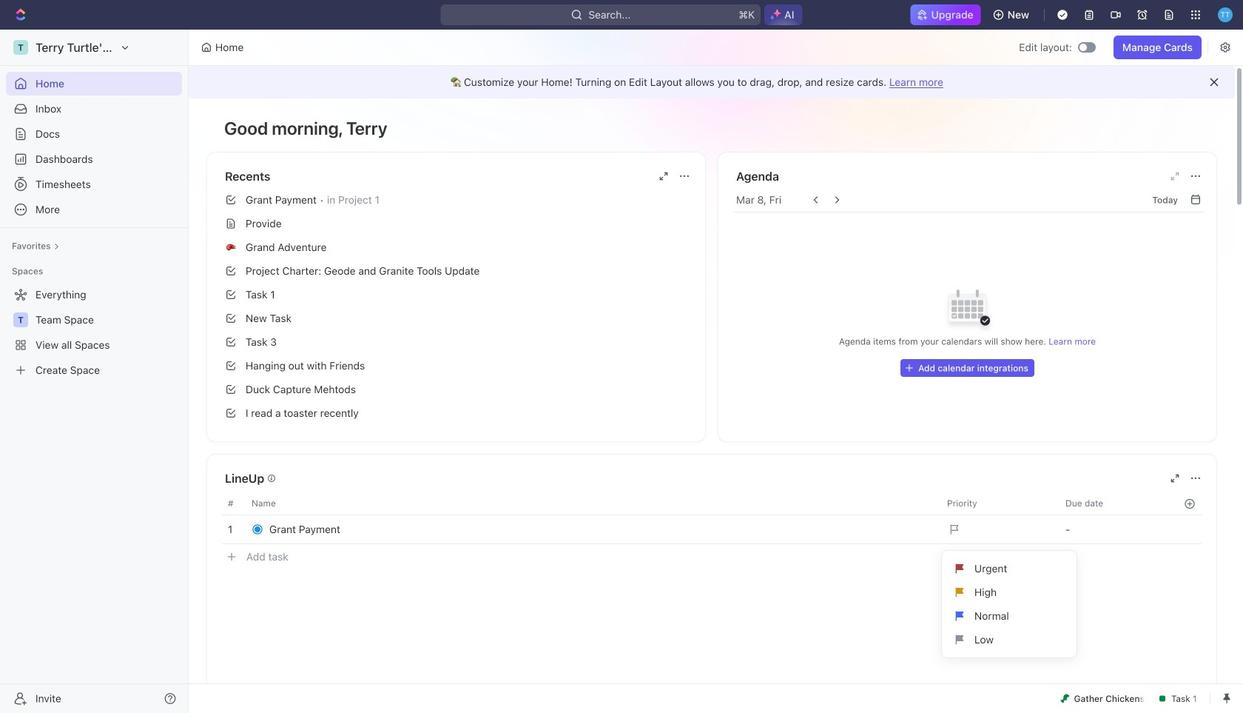 Task type: locate. For each thing, give the bounding box(es) containing it.
alert
[[189, 66, 1236, 98]]

list
[[943, 557, 1077, 652]]

tree
[[6, 283, 182, 382]]



Task type: vqa. For each thing, say whether or not it's contained in the screenshot.
tree in Sidebar NAVIGATION
yes



Task type: describe. For each thing, give the bounding box(es) containing it.
tree inside sidebar navigation
[[6, 283, 182, 382]]

drumstick bite image
[[1061, 694, 1070, 703]]

sidebar navigation
[[0, 30, 189, 713]]



